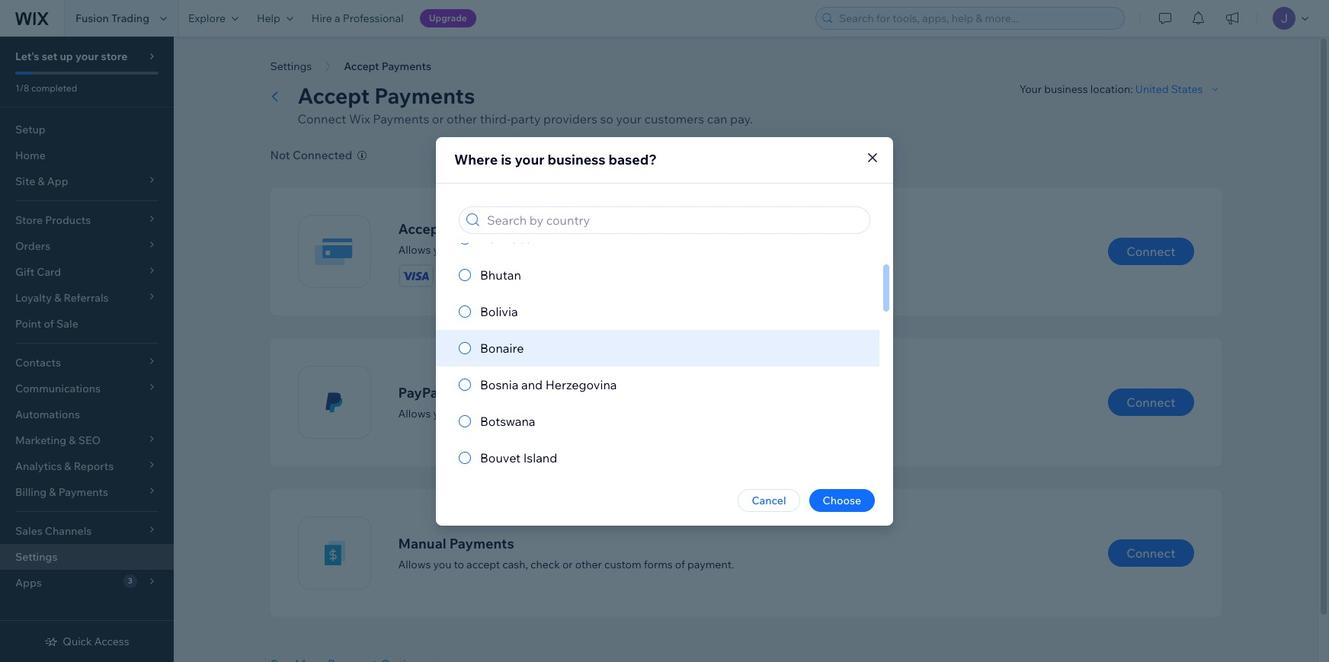 Task type: locate. For each thing, give the bounding box(es) containing it.
1 horizontal spatial business
[[1044, 82, 1088, 96]]

, left 'google'
[[657, 243, 659, 256]]

accept credit/debit cards with wix
[[398, 220, 634, 237]]

your right is
[[515, 151, 544, 168]]

0 vertical spatial accept
[[298, 82, 370, 109]]

2 vertical spatial accept
[[466, 558, 500, 571]]

1 vertical spatial to
[[454, 407, 464, 420]]

pay.
[[730, 111, 753, 127]]

cash,
[[502, 558, 528, 571]]

1 vertical spatial or
[[534, 243, 544, 256]]

allows inside the paypal allows you to accept paypal and pay later payments.
[[398, 407, 431, 420]]

1 horizontal spatial accept
[[398, 220, 444, 237]]

you left botswana on the bottom of page
[[433, 407, 451, 420]]

forms
[[644, 558, 673, 571]]

1 vertical spatial you
[[433, 407, 451, 420]]

business down providers at the top left
[[548, 151, 606, 168]]

1 vertical spatial other
[[575, 558, 602, 571]]

3 allows from the top
[[398, 558, 431, 571]]

0 horizontal spatial pay
[[559, 407, 577, 420]]

your right so
[[616, 111, 642, 127]]

cards,
[[575, 243, 605, 256]]

1 vertical spatial and
[[521, 377, 543, 392]]

and
[[756, 243, 775, 256], [521, 377, 543, 392], [538, 407, 557, 420]]

so
[[600, 111, 613, 127]]

connect button
[[1108, 238, 1194, 265], [1108, 389, 1194, 416], [1108, 540, 1194, 567]]

to up mastercard image
[[454, 243, 464, 256]]

to
[[454, 243, 464, 256], [454, 407, 464, 420], [454, 558, 464, 571]]

1 vertical spatial accept
[[398, 220, 444, 237]]

hire a professional link
[[302, 0, 413, 37]]

1 horizontal spatial your
[[515, 151, 544, 168]]

or right check
[[562, 558, 573, 571]]

2 accept from the top
[[466, 407, 500, 420]]

settings inside settings "link"
[[15, 550, 57, 564]]

paypal allows you to accept paypal and pay later payments.
[[398, 384, 660, 420]]

you inside manual payments allows you to accept cash, check or other custom forms of payment.
[[433, 558, 451, 571]]

accept for credit/debit
[[398, 220, 444, 237]]

connect
[[298, 111, 346, 127], [1127, 244, 1176, 259], [1127, 395, 1176, 410], [1127, 546, 1176, 561]]

pay
[[640, 243, 657, 256], [701, 243, 718, 256], [559, 407, 577, 420]]

0 horizontal spatial paypal
[[398, 384, 442, 401]]

apple
[[608, 243, 637, 256]]

wix up apple
[[609, 220, 634, 237]]

quick
[[63, 635, 92, 649]]

based?
[[609, 151, 657, 168]]

fusion trading
[[75, 11, 149, 25]]

you down manual
[[433, 558, 451, 571]]

wix inside accept payments connect wix payments or other third-party providers so your customers can pay.
[[349, 111, 370, 127]]

or for payments
[[432, 111, 444, 127]]

accept up visa icon
[[398, 220, 444, 237]]

2 vertical spatial allows
[[398, 558, 431, 571]]

1 horizontal spatial settings
[[270, 59, 312, 73]]

2 vertical spatial payments
[[449, 535, 514, 552]]

0 horizontal spatial wix
[[349, 111, 370, 127]]

pay right apple
[[640, 243, 657, 256]]

0 horizontal spatial accept
[[298, 82, 370, 109]]

wix
[[349, 111, 370, 127], [609, 220, 634, 237]]

1 vertical spatial of
[[675, 558, 685, 571]]

0 vertical spatial of
[[44, 317, 54, 331]]

0 vertical spatial connect button
[[1108, 238, 1194, 265]]

1 vertical spatial allows
[[398, 407, 431, 420]]

united
[[1135, 82, 1169, 96]]

0 horizontal spatial your
[[75, 50, 99, 63]]

custom
[[604, 558, 641, 571]]

and down bosnia and herzegovina
[[538, 407, 557, 420]]

1 allows from the top
[[398, 243, 431, 256]]

location:
[[1090, 82, 1133, 96]]

0 vertical spatial wix
[[349, 111, 370, 127]]

1 accept from the top
[[466, 243, 500, 256]]

providers
[[543, 111, 597, 127]]

manual
[[398, 535, 446, 552]]

1/8 completed
[[15, 82, 77, 94]]

0 vertical spatial you
[[433, 243, 451, 256]]

1 horizontal spatial or
[[534, 243, 544, 256]]

or left debit
[[534, 243, 544, 256]]

to inside the paypal allows you to accept paypal and pay later payments.
[[454, 407, 464, 420]]

accept payments connect wix payments or other third-party providers so your customers can pay.
[[298, 82, 753, 127]]

0 vertical spatial payments
[[374, 82, 475, 109]]

business
[[1044, 82, 1088, 96], [548, 151, 606, 168]]

business right your
[[1044, 82, 1088, 96]]

fusion
[[75, 11, 109, 25]]

quick access button
[[44, 635, 129, 649]]

settings inside "settings" button
[[270, 59, 312, 73]]

of left sale
[[44, 317, 54, 331]]

affirm
[[723, 243, 754, 256]]

or inside accept payments connect wix payments or other third-party providers so your customers can pay.
[[432, 111, 444, 127]]

is
[[501, 151, 512, 168]]

connect button for paypal
[[1108, 389, 1194, 416]]

accept inside accept payments connect wix payments or other third-party providers so your customers can pay.
[[298, 82, 370, 109]]

2 horizontal spatial your
[[616, 111, 642, 127]]

2 allows from the top
[[398, 407, 431, 420]]

not connected
[[270, 148, 352, 162]]

bolivia
[[480, 304, 518, 319]]

2 vertical spatial connect button
[[1108, 540, 1194, 567]]

Search by country field
[[482, 207, 865, 233]]

accept down "settings" button
[[298, 82, 370, 109]]

sidebar element
[[0, 37, 174, 662]]

0 vertical spatial allows
[[398, 243, 431, 256]]

connect button for manual payments
[[1108, 540, 1194, 567]]

or for you
[[534, 243, 544, 256]]

2 vertical spatial your
[[515, 151, 544, 168]]

other left custom
[[575, 558, 602, 571]]

1 horizontal spatial pay
[[640, 243, 657, 256]]

party
[[511, 111, 541, 127]]

0 horizontal spatial or
[[432, 111, 444, 127]]

setup link
[[0, 117, 174, 143]]

you up mastercard image
[[433, 243, 451, 256]]

3 you from the top
[[433, 558, 451, 571]]

wix up connected
[[349, 111, 370, 127]]

allows inside manual payments allows you to accept cash, check or other custom forms of payment.
[[398, 558, 431, 571]]

pay left later
[[559, 407, 577, 420]]

accept down credit/debit
[[466, 243, 500, 256]]

1 vertical spatial paypal
[[502, 407, 535, 420]]

pay left "affirm" at the right top
[[701, 243, 718, 256]]

accept inside manual payments allows you to accept cash, check or other custom forms of payment.
[[466, 558, 500, 571]]

0 vertical spatial settings
[[270, 59, 312, 73]]

choose button
[[809, 489, 875, 512]]

connect for allows you to accept paypal and pay later payments.
[[1127, 395, 1176, 410]]

bermuda
[[480, 231, 532, 246]]

accept for payments
[[298, 82, 370, 109]]

botswana
[[480, 413, 535, 429]]

1 to from the top
[[454, 243, 464, 256]]

hire
[[312, 11, 332, 25]]

2 , from the left
[[718, 243, 721, 256]]

1 vertical spatial settings
[[15, 550, 57, 564]]

island
[[523, 450, 557, 465]]

1 vertical spatial your
[[616, 111, 642, 127]]

2 vertical spatial to
[[454, 558, 464, 571]]

point of sale
[[15, 317, 78, 331]]

,
[[657, 243, 659, 256], [718, 243, 721, 256]]

1 horizontal spatial of
[[675, 558, 685, 571]]

2 you from the top
[[433, 407, 451, 420]]

payments.
[[608, 407, 660, 420]]

professional
[[343, 11, 404, 25]]

0 vertical spatial accept
[[466, 243, 500, 256]]

Search for tools, apps, help & more... field
[[835, 8, 1120, 29]]

other left third-
[[447, 111, 477, 127]]

0 horizontal spatial business
[[548, 151, 606, 168]]

connect for allows you to accept credit or debit cards,
[[1127, 244, 1176, 259]]

settings
[[270, 59, 312, 73], [15, 550, 57, 564]]

2 connect button from the top
[[1108, 389, 1194, 416]]

1 vertical spatial wix
[[609, 220, 634, 237]]

amex image
[[481, 265, 515, 286]]

3 connect button from the top
[[1108, 540, 1194, 567]]

1 horizontal spatial paypal
[[502, 407, 535, 420]]

a
[[335, 11, 340, 25]]

and right "affirm" at the right top
[[756, 243, 775, 256]]

3 to from the top
[[454, 558, 464, 571]]

herzegovina
[[545, 377, 617, 392]]

or left third-
[[432, 111, 444, 127]]

2 horizontal spatial or
[[562, 558, 573, 571]]

up
[[60, 50, 73, 63]]

1 vertical spatial connect button
[[1108, 389, 1194, 416]]

bouvet island
[[480, 450, 557, 465]]

or
[[432, 111, 444, 127], [534, 243, 544, 256], [562, 558, 573, 571]]

1 horizontal spatial other
[[575, 558, 602, 571]]

to inside manual payments allows you to accept cash, check or other custom forms of payment.
[[454, 558, 464, 571]]

paypal
[[398, 384, 442, 401], [502, 407, 535, 420]]

settings for "settings" button
[[270, 59, 312, 73]]

0 vertical spatial to
[[454, 243, 464, 256]]

3 accept from the top
[[466, 558, 500, 571]]

to left cash,
[[454, 558, 464, 571]]

0 vertical spatial other
[[447, 111, 477, 127]]

0 horizontal spatial other
[[447, 111, 477, 127]]

2 vertical spatial or
[[562, 558, 573, 571]]

2 vertical spatial and
[[538, 407, 557, 420]]

visa image
[[399, 265, 433, 286]]

access
[[94, 635, 129, 649]]

of right forms
[[675, 558, 685, 571]]

others.
[[777, 243, 812, 256]]

of
[[44, 317, 54, 331], [675, 558, 685, 571]]

your
[[75, 50, 99, 63], [616, 111, 642, 127], [515, 151, 544, 168]]

automations
[[15, 408, 80, 421]]

2 vertical spatial you
[[433, 558, 451, 571]]

your right up
[[75, 50, 99, 63]]

other
[[447, 111, 477, 127], [575, 558, 602, 571]]

0 vertical spatial your
[[75, 50, 99, 63]]

you
[[433, 243, 451, 256], [433, 407, 451, 420], [433, 558, 451, 571]]

accept left cash,
[[466, 558, 500, 571]]

0 vertical spatial or
[[432, 111, 444, 127]]

other inside accept payments connect wix payments or other third-party providers so your customers can pay.
[[447, 111, 477, 127]]

0 horizontal spatial ,
[[657, 243, 659, 256]]

and right the bosnia
[[521, 377, 543, 392]]

1 horizontal spatial wix
[[609, 220, 634, 237]]

to left botswana on the bottom of page
[[454, 407, 464, 420]]

1 vertical spatial accept
[[466, 407, 500, 420]]

0 horizontal spatial of
[[44, 317, 54, 331]]

, left "affirm" at the right top
[[718, 243, 721, 256]]

other inside manual payments allows you to accept cash, check or other custom forms of payment.
[[575, 558, 602, 571]]

1 horizontal spatial ,
[[718, 243, 721, 256]]

mastercard image
[[440, 265, 474, 286]]

accept
[[466, 243, 500, 256], [466, 407, 500, 420], [466, 558, 500, 571]]

0 horizontal spatial settings
[[15, 550, 57, 564]]

payments inside manual payments allows you to accept cash, check or other custom forms of payment.
[[449, 535, 514, 552]]

accept down the bosnia
[[466, 407, 500, 420]]

2 to from the top
[[454, 407, 464, 420]]



Task type: describe. For each thing, give the bounding box(es) containing it.
connected
[[293, 148, 352, 162]]

home link
[[0, 143, 174, 168]]

1 , from the left
[[657, 243, 659, 256]]

hire a professional
[[312, 11, 404, 25]]

manual payments allows you to accept cash, check or other custom forms of payment.
[[398, 535, 734, 571]]

check
[[530, 558, 560, 571]]

your business location:
[[1019, 82, 1135, 96]]

home
[[15, 149, 46, 162]]

cancel
[[752, 493, 786, 507]]

third-
[[480, 111, 511, 127]]

cards
[[535, 220, 574, 237]]

explore
[[188, 11, 226, 25]]

help button
[[248, 0, 302, 37]]

point
[[15, 317, 41, 331]]

bosnia and herzegovina
[[480, 377, 617, 392]]

not
[[270, 148, 290, 162]]

bosnia
[[480, 377, 519, 392]]

debit
[[547, 243, 573, 256]]

2 horizontal spatial pay
[[701, 243, 718, 256]]

where is your business based?
[[454, 151, 657, 168]]

states
[[1171, 82, 1203, 96]]

your inside sidebar element
[[75, 50, 99, 63]]

where
[[454, 151, 498, 168]]

credit
[[502, 243, 531, 256]]

0 vertical spatial paypal
[[398, 384, 442, 401]]

chinaunionpay image
[[522, 265, 556, 286]]

payment.
[[687, 558, 734, 571]]

setup
[[15, 123, 46, 136]]

allows you to accept credit or debit cards, apple pay , google pay , affirm and others.
[[398, 243, 812, 256]]

automations link
[[0, 402, 174, 428]]

1/8
[[15, 82, 29, 94]]

and inside the paypal allows you to accept paypal and pay later payments.
[[538, 407, 557, 420]]

united states button
[[1135, 82, 1221, 96]]

store
[[101, 50, 128, 63]]

upgrade button
[[420, 9, 476, 27]]

can
[[707, 111, 727, 127]]

let's
[[15, 50, 39, 63]]

bouvet
[[480, 450, 521, 465]]

credit/debit
[[448, 220, 532, 237]]

of inside "link"
[[44, 317, 54, 331]]

sale
[[56, 317, 78, 331]]

upgrade
[[429, 12, 467, 24]]

connect inside accept payments connect wix payments or other third-party providers so your customers can pay.
[[298, 111, 346, 127]]

1 connect button from the top
[[1108, 238, 1194, 265]]

recommended
[[655, 224, 718, 234]]

quick access
[[63, 635, 129, 649]]

customers
[[644, 111, 704, 127]]

settings button
[[263, 55, 319, 78]]

let's set up your store
[[15, 50, 128, 63]]

bhutan
[[480, 267, 521, 282]]

completed
[[31, 82, 77, 94]]

set
[[42, 50, 57, 63]]

help
[[257, 11, 280, 25]]

later
[[579, 407, 605, 420]]

united states
[[1135, 82, 1203, 96]]

google
[[662, 243, 698, 256]]

your
[[1019, 82, 1042, 96]]

point of sale link
[[0, 311, 174, 337]]

choose
[[823, 493, 861, 507]]

1 you from the top
[[433, 243, 451, 256]]

0 vertical spatial business
[[1044, 82, 1088, 96]]

pay inside the paypal allows you to accept paypal and pay later payments.
[[559, 407, 577, 420]]

or inside manual payments allows you to accept cash, check or other custom forms of payment.
[[562, 558, 573, 571]]

payments for accept payments
[[374, 82, 475, 109]]

payments for manual payments
[[449, 535, 514, 552]]

1 vertical spatial business
[[548, 151, 606, 168]]

with
[[577, 220, 606, 237]]

you inside the paypal allows you to accept paypal and pay later payments.
[[433, 407, 451, 420]]

connect for allows you to accept cash, check or other custom forms of payment.
[[1127, 546, 1176, 561]]

accept inside the paypal allows you to accept paypal and pay later payments.
[[466, 407, 500, 420]]

your inside accept payments connect wix payments or other third-party providers so your customers can pay.
[[616, 111, 642, 127]]

settings link
[[0, 544, 174, 570]]

1 vertical spatial payments
[[373, 111, 429, 127]]

of inside manual payments allows you to accept cash, check or other custom forms of payment.
[[675, 558, 685, 571]]

cancel button
[[738, 489, 800, 512]]

0 vertical spatial and
[[756, 243, 775, 256]]

bonaire
[[480, 340, 524, 356]]

trading
[[111, 11, 149, 25]]

settings for settings "link"
[[15, 550, 57, 564]]



Task type: vqa. For each thing, say whether or not it's contained in the screenshot.
bottommost 3.6
no



